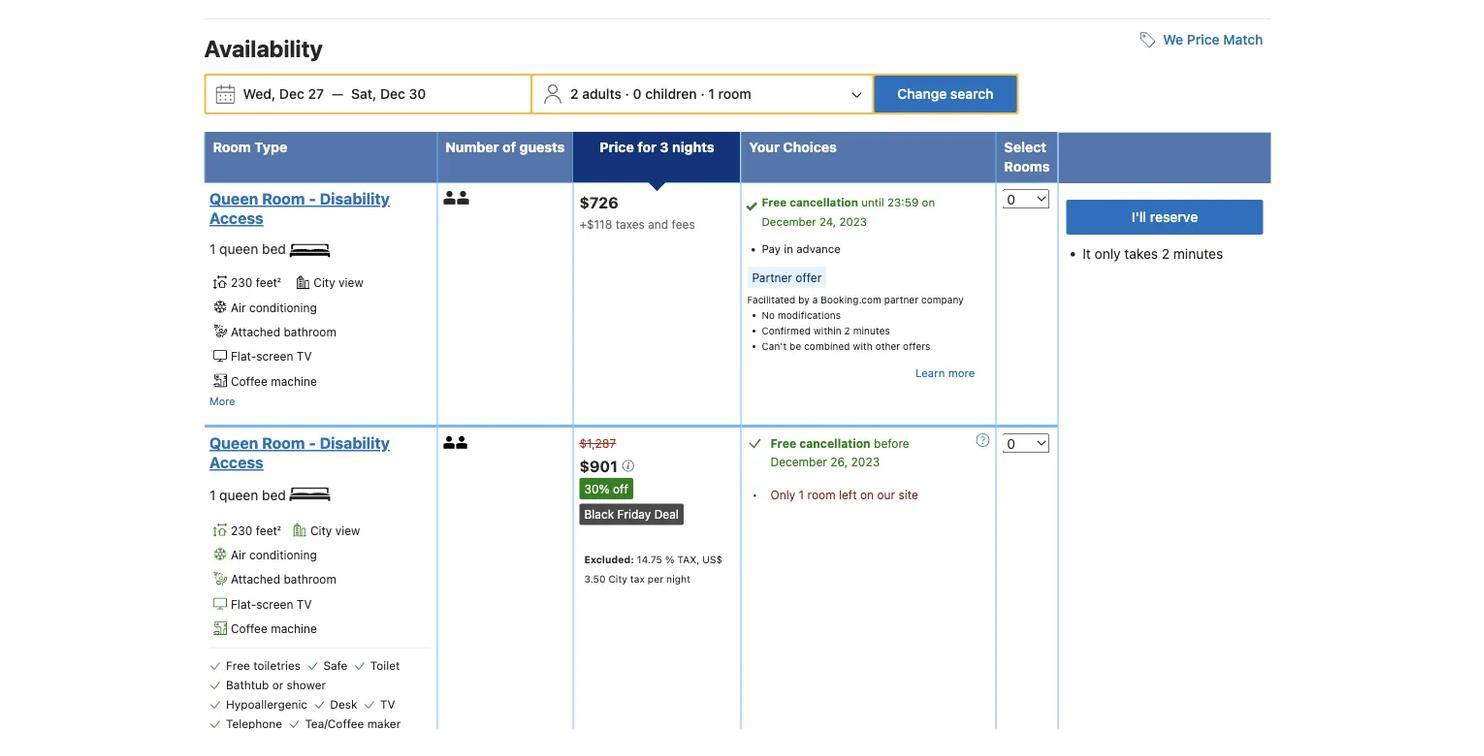 Task type: describe. For each thing, give the bounding box(es) containing it.
and
[[648, 217, 669, 231]]

1 attached bathroom from the top
[[231, 325, 337, 339]]

1 horizontal spatial room
[[808, 488, 836, 502]]

only
[[1095, 246, 1121, 262]]

coffee for first queen room - disability access link from the top of the page
[[231, 374, 268, 388]]

learn more
[[916, 367, 976, 380]]

30% off
[[585, 482, 629, 496]]

learn more link
[[916, 364, 976, 383]]

2 230 feet² from the top
[[231, 524, 281, 537]]

change search
[[898, 86, 994, 102]]

2 230 from the top
[[231, 524, 253, 537]]

$1,287
[[580, 437, 617, 450]]

price for 3 nights
[[600, 139, 715, 155]]

1 230 from the top
[[231, 276, 253, 290]]

2 occupancy image from the left
[[457, 191, 471, 205]]

your choices
[[750, 139, 837, 155]]

friday
[[618, 508, 651, 521]]

can't
[[762, 341, 787, 352]]

free for until 23:59 on december 24, 2023
[[762, 196, 787, 209]]

1 machine from the top
[[271, 374, 317, 388]]

we price match button
[[1133, 22, 1272, 57]]

flat-screen tv for first queen room - disability access link from the top of the page
[[231, 350, 312, 363]]

with
[[853, 341, 873, 352]]

children
[[646, 86, 697, 102]]

number of guests
[[446, 139, 565, 155]]

2 attached bathroom from the top
[[231, 573, 337, 587]]

2 horizontal spatial 2
[[1162, 246, 1170, 262]]

screen for first queen room - disability access link from the bottom of the page
[[256, 598, 293, 611]]

23:59
[[888, 196, 919, 209]]

off
[[613, 482, 629, 496]]

0 vertical spatial city view
[[314, 276, 364, 290]]

+$118
[[580, 217, 613, 231]]

change
[[898, 86, 947, 102]]

i'll reserve button
[[1067, 200, 1264, 235]]

1 air conditioning from the top
[[231, 301, 317, 314]]

rooms
[[1005, 159, 1050, 175]]

2 queen room - disability access link from the top
[[210, 434, 426, 472]]

it
[[1083, 246, 1092, 262]]

december inside until 23:59 on december 24, 2023
[[762, 215, 817, 229]]

search
[[951, 86, 994, 102]]

more details on meals and payment options image
[[977, 434, 990, 447]]

$726
[[580, 193, 619, 212]]

select rooms
[[1005, 139, 1050, 175]]

before december 26, 2023
[[771, 437, 910, 469]]

black friday deal
[[585, 508, 679, 521]]

2 inside button
[[571, 86, 579, 102]]

3
[[660, 139, 669, 155]]

2 machine from the top
[[271, 622, 317, 636]]

coffee machine for first queen room - disability access link from the top of the page
[[231, 374, 317, 388]]

minutes inside no modifications confirmed within 2 minutes can't be combined with other offers
[[854, 325, 891, 336]]

2 adults · 0 children · 1 room button
[[535, 76, 871, 113]]

0 horizontal spatial on
[[861, 488, 874, 502]]

december inside before december 26, 2023
[[771, 455, 828, 469]]

2 vertical spatial tv
[[380, 698, 395, 712]]

2 occupancy image from the left
[[456, 437, 469, 449]]

for
[[638, 139, 657, 155]]

only
[[771, 488, 796, 502]]

combined
[[805, 341, 851, 352]]

number
[[446, 139, 499, 155]]

no modifications confirmed within 2 minutes can't be combined with other offers
[[762, 310, 931, 352]]

no
[[762, 310, 775, 321]]

excluded:
[[585, 553, 634, 565]]

taxes
[[616, 217, 645, 231]]

in
[[784, 243, 794, 256]]

30%
[[585, 482, 610, 496]]

1 disability from the top
[[320, 190, 390, 208]]

a
[[813, 294, 818, 305]]

us$
[[703, 553, 723, 565]]

1 queen room - disability access link from the top
[[210, 189, 426, 228]]

night
[[667, 573, 691, 584]]

free cancellation for december
[[762, 196, 859, 209]]

sat, dec 30 button
[[344, 77, 434, 112]]

fees
[[672, 217, 695, 231]]

flat-screen tv for first queen room - disability access link from the bottom of the page
[[231, 598, 312, 611]]

1 queen bed for first queen room - disability access link from the top of the page
[[210, 241, 290, 257]]

2023 inside before december 26, 2023
[[852, 455, 880, 469]]

change search button
[[875, 76, 1017, 113]]

safe
[[324, 659, 348, 673]]

2 vertical spatial room
[[262, 434, 305, 453]]

queen for first queen room - disability access link from the top of the page
[[219, 241, 258, 257]]

queen for first queen room - disability access link from the bottom of the page
[[219, 488, 258, 504]]

modifications
[[778, 310, 841, 321]]

queen for first queen room - disability access link from the top of the page
[[210, 190, 258, 208]]

facilitated
[[748, 294, 796, 305]]

coffee for first queen room - disability access link from the bottom of the page
[[231, 622, 268, 636]]

%
[[666, 553, 675, 565]]

30
[[409, 86, 426, 102]]

flat- for first queen room - disability access link from the bottom of the page
[[231, 598, 256, 611]]

view for first queen room - disability access link from the top of the page
[[339, 276, 364, 290]]

1 vertical spatial price
[[600, 139, 634, 155]]

27
[[308, 86, 324, 102]]

access for first queen room - disability access link from the bottom of the page
[[210, 454, 264, 472]]

price inside dropdown button
[[1188, 32, 1220, 48]]

choices
[[784, 139, 837, 155]]

within
[[814, 325, 842, 336]]

14.75
[[637, 553, 663, 565]]

partner
[[885, 294, 919, 305]]

conditioning for first queen room - disability access link from the bottom of the page
[[249, 548, 317, 562]]

pay in advance
[[762, 243, 841, 256]]

offer
[[796, 271, 822, 284]]

1 230 feet² from the top
[[231, 276, 281, 290]]

wed, dec 27 — sat, dec 30
[[243, 86, 426, 102]]

toiletries
[[253, 659, 301, 673]]

0 vertical spatial room
[[213, 139, 251, 155]]

availability
[[204, 35, 323, 62]]

1 occupancy image from the left
[[444, 437, 456, 449]]

flat- for first queen room - disability access link from the top of the page
[[231, 350, 256, 363]]

tax,
[[678, 553, 700, 565]]

1 bed from the top
[[262, 241, 286, 257]]

site
[[899, 488, 919, 502]]

shower
[[287, 679, 326, 692]]

conditioning for first queen room - disability access link from the top of the page
[[249, 301, 317, 314]]

2 vertical spatial free
[[226, 659, 250, 673]]

sat,
[[351, 86, 377, 102]]

access for first queen room - disability access link from the top of the page
[[210, 209, 264, 228]]

black
[[585, 508, 614, 521]]

takes
[[1125, 246, 1159, 262]]

until
[[862, 196, 885, 209]]



Task type: locate. For each thing, give the bounding box(es) containing it.
1 conditioning from the top
[[249, 301, 317, 314]]

2 adults · 0 children · 1 room
[[571, 86, 752, 102]]

1 vertical spatial coffee machine
[[231, 622, 317, 636]]

1 vertical spatial december
[[771, 455, 828, 469]]

coffee
[[231, 374, 268, 388], [231, 622, 268, 636]]

black friday deal. you're getting a reduced rate because this property is offering a discount when you book before nov 29, 2023 and stay before dec 31, 2024.. element
[[580, 504, 684, 525]]

0 vertical spatial disability
[[320, 190, 390, 208]]

0 horizontal spatial ·
[[626, 86, 630, 102]]

view
[[339, 276, 364, 290], [336, 524, 360, 537]]

30% off. you're getting a reduced rate because this property is offering a discount.. element
[[580, 478, 633, 500]]

14.75 % tax, us$ 3.50 city tax per night
[[585, 553, 723, 584]]

on inside until 23:59 on december 24, 2023
[[922, 196, 936, 209]]

2 screen from the top
[[256, 598, 293, 611]]

room inside button
[[719, 86, 752, 102]]

2 right within
[[845, 325, 851, 336]]

we price match
[[1164, 32, 1264, 48]]

2 · from the left
[[701, 86, 705, 102]]

2 left adults at the left of the page
[[571, 86, 579, 102]]

1 bathroom from the top
[[284, 325, 337, 339]]

room up your
[[719, 86, 752, 102]]

0 vertical spatial bathroom
[[284, 325, 337, 339]]

2 bathroom from the top
[[284, 573, 337, 587]]

2 queen from the top
[[210, 434, 258, 453]]

tv for first queen room - disability access link from the top of the page
[[297, 350, 312, 363]]

1 vertical spatial 2023
[[852, 455, 880, 469]]

tv for first queen room - disability access link from the bottom of the page
[[297, 598, 312, 611]]

1 · from the left
[[626, 86, 630, 102]]

flat-screen tv up more
[[231, 350, 312, 363]]

0 vertical spatial december
[[762, 215, 817, 229]]

attached for first queen room - disability access link from the top of the page
[[231, 325, 281, 339]]

0 vertical spatial coffee
[[231, 374, 268, 388]]

on right left
[[861, 488, 874, 502]]

2 air conditioning from the top
[[231, 548, 317, 562]]

access down room type
[[210, 209, 264, 228]]

queen for first queen room - disability access link from the bottom of the page
[[210, 434, 258, 453]]

attached up free toiletries
[[231, 573, 281, 587]]

queen room - disability access link
[[210, 189, 426, 228], [210, 434, 426, 472]]

1 vertical spatial bathroom
[[284, 573, 337, 587]]

bed
[[262, 241, 286, 257], [262, 488, 286, 504]]

1 1 queen bed from the top
[[210, 241, 290, 257]]

1 horizontal spatial dec
[[380, 86, 406, 102]]

1 vertical spatial coffee
[[231, 622, 268, 636]]

2 right takes
[[1162, 246, 1170, 262]]

0 vertical spatial city
[[314, 276, 335, 290]]

free cancellation
[[762, 196, 859, 209], [771, 437, 871, 450]]

bathtub
[[226, 679, 269, 692]]

confirmed
[[762, 325, 811, 336]]

coffee machine up the toiletries
[[231, 622, 317, 636]]

queen room - disability access down more
[[210, 434, 390, 472]]

1 vertical spatial attached
[[231, 573, 281, 587]]

2023 inside until 23:59 on december 24, 2023
[[840, 215, 867, 229]]

0 vertical spatial bed
[[262, 241, 286, 257]]

dec left 30
[[380, 86, 406, 102]]

partner offer facilitated by a booking.com partner company
[[748, 271, 964, 305]]

city inside 14.75 % tax, us$ 3.50 city tax per night
[[609, 573, 628, 584]]

· left 0
[[626, 86, 630, 102]]

before
[[874, 437, 910, 450]]

0 vertical spatial flat-
[[231, 350, 256, 363]]

be
[[790, 341, 802, 352]]

other
[[876, 341, 901, 352]]

room
[[213, 139, 251, 155], [262, 190, 305, 208], [262, 434, 305, 453]]

we
[[1164, 32, 1184, 48]]

1 dec from the left
[[279, 86, 305, 102]]

free up only
[[771, 437, 797, 450]]

2023
[[840, 215, 867, 229], [852, 455, 880, 469]]

1 horizontal spatial price
[[1188, 32, 1220, 48]]

until 23:59 on december 24, 2023
[[762, 196, 936, 229]]

1 vertical spatial attached bathroom
[[231, 573, 337, 587]]

left
[[839, 488, 857, 502]]

i'll reserve
[[1132, 209, 1199, 225]]

1 screen from the top
[[256, 350, 293, 363]]

0 horizontal spatial price
[[600, 139, 634, 155]]

by
[[799, 294, 810, 305]]

1 horizontal spatial ·
[[701, 86, 705, 102]]

—
[[332, 86, 344, 102]]

1 vertical spatial queen room - disability access
[[210, 434, 390, 472]]

1 vertical spatial machine
[[271, 622, 317, 636]]

coffee machine
[[231, 374, 317, 388], [231, 622, 317, 636]]

1 vertical spatial feet²
[[256, 524, 281, 537]]

city
[[314, 276, 335, 290], [310, 524, 332, 537], [609, 573, 628, 584]]

$901
[[580, 457, 622, 476]]

1 - from the top
[[309, 190, 316, 208]]

wed, dec 27 button
[[235, 77, 332, 112]]

-
[[309, 190, 316, 208], [309, 434, 316, 453]]

free cancellation up 24,
[[762, 196, 859, 209]]

more
[[210, 395, 236, 408]]

coffee up more
[[231, 374, 268, 388]]

only 1 room left on our site
[[771, 488, 919, 502]]

queen room - disability access for first queen room - disability access link from the top of the page
[[210, 190, 390, 228]]

coffee machine for first queen room - disability access link from the bottom of the page
[[231, 622, 317, 636]]

coffee up free toiletries
[[231, 622, 268, 636]]

company
[[922, 294, 964, 305]]

26,
[[831, 455, 848, 469]]

0 horizontal spatial minutes
[[854, 325, 891, 336]]

0 vertical spatial free
[[762, 196, 787, 209]]

2 disability from the top
[[320, 434, 390, 453]]

1 vertical spatial minutes
[[854, 325, 891, 336]]

0 vertical spatial 2023
[[840, 215, 867, 229]]

0 horizontal spatial dec
[[279, 86, 305, 102]]

1 vertical spatial on
[[861, 488, 874, 502]]

1 vertical spatial view
[[336, 524, 360, 537]]

2 queen from the top
[[219, 488, 258, 504]]

0 vertical spatial price
[[1188, 32, 1220, 48]]

0 vertical spatial attached bathroom
[[231, 325, 337, 339]]

2 feet² from the top
[[256, 524, 281, 537]]

screen
[[256, 350, 293, 363], [256, 598, 293, 611]]

bathroom
[[284, 325, 337, 339], [284, 573, 337, 587]]

guests
[[520, 139, 565, 155]]

price left for
[[600, 139, 634, 155]]

tv
[[297, 350, 312, 363], [297, 598, 312, 611], [380, 698, 395, 712]]

on
[[922, 196, 936, 209], [861, 488, 874, 502]]

0 vertical spatial 1 queen bed
[[210, 241, 290, 257]]

1 horizontal spatial 2
[[845, 325, 851, 336]]

0 vertical spatial free cancellation
[[762, 196, 859, 209]]

booking.com
[[821, 294, 882, 305]]

1 vertical spatial bed
[[262, 488, 286, 504]]

2 air from the top
[[231, 548, 246, 562]]

1 inside button
[[709, 86, 715, 102]]

attached bathroom
[[231, 325, 337, 339], [231, 573, 337, 587]]

1 vertical spatial flat-screen tv
[[231, 598, 312, 611]]

1 occupancy image from the left
[[444, 191, 457, 205]]

2 bed from the top
[[262, 488, 286, 504]]

view for first queen room - disability access link from the bottom of the page
[[336, 524, 360, 537]]

0
[[633, 86, 642, 102]]

1 vertical spatial tv
[[297, 598, 312, 611]]

- for first queen room - disability access link from the top of the page
[[309, 190, 316, 208]]

0 vertical spatial flat-screen tv
[[231, 350, 312, 363]]

cancellation for 2023
[[800, 437, 871, 450]]

0 vertical spatial room
[[719, 86, 752, 102]]

city for first queen room - disability access link from the top of the page
[[314, 276, 335, 290]]

0 vertical spatial minutes
[[1174, 246, 1224, 262]]

0 vertical spatial attached
[[231, 325, 281, 339]]

free up bathtub
[[226, 659, 250, 673]]

0 vertical spatial queen room - disability access link
[[210, 189, 426, 228]]

december up in
[[762, 215, 817, 229]]

3.50
[[585, 573, 606, 584]]

1 vertical spatial air conditioning
[[231, 548, 317, 562]]

0 vertical spatial queen
[[219, 241, 258, 257]]

december up only
[[771, 455, 828, 469]]

1 air from the top
[[231, 301, 246, 314]]

1 coffee machine from the top
[[231, 374, 317, 388]]

1 flat- from the top
[[231, 350, 256, 363]]

dec left the 27
[[279, 86, 305, 102]]

2023 right 24,
[[840, 215, 867, 229]]

free up pay
[[762, 196, 787, 209]]

1 vertical spatial room
[[808, 488, 836, 502]]

our
[[878, 488, 896, 502]]

hypoallergenic
[[226, 698, 308, 712]]

1 queen from the top
[[219, 241, 258, 257]]

1 queen room - disability access from the top
[[210, 190, 390, 228]]

adults
[[582, 86, 622, 102]]

2 conditioning from the top
[[249, 548, 317, 562]]

per
[[648, 573, 664, 584]]

0 vertical spatial access
[[210, 209, 264, 228]]

0 vertical spatial conditioning
[[249, 301, 317, 314]]

230
[[231, 276, 253, 290], [231, 524, 253, 537]]

1 vertical spatial 1 queen bed
[[210, 488, 290, 504]]

coffee machine up more
[[231, 374, 317, 388]]

1 vertical spatial cancellation
[[800, 437, 871, 450]]

attached bathroom up the toiletries
[[231, 573, 337, 587]]

free cancellation for 2023
[[771, 437, 871, 450]]

1 vertical spatial conditioning
[[249, 548, 317, 562]]

2 coffee machine from the top
[[231, 622, 317, 636]]

0 vertical spatial machine
[[271, 374, 317, 388]]

flat-screen tv up the toiletries
[[231, 598, 312, 611]]

cancellation up 24,
[[790, 196, 859, 209]]

air for first queen room - disability access link from the top of the page
[[231, 301, 246, 314]]

2 1 queen bed from the top
[[210, 488, 290, 504]]

access down more
[[210, 454, 264, 472]]

1 vertical spatial 2
[[1162, 246, 1170, 262]]

air for first queen room - disability access link from the bottom of the page
[[231, 548, 246, 562]]

your
[[750, 139, 780, 155]]

2 access from the top
[[210, 454, 264, 472]]

1 vertical spatial -
[[309, 434, 316, 453]]

1
[[709, 86, 715, 102], [210, 241, 216, 257], [210, 488, 216, 504], [799, 488, 805, 502]]

price right we
[[1188, 32, 1220, 48]]

queen room - disability access down type
[[210, 190, 390, 228]]

on right the "23:59"
[[922, 196, 936, 209]]

1 vertical spatial disability
[[320, 434, 390, 453]]

partner
[[752, 271, 793, 284]]

2 attached from the top
[[231, 573, 281, 587]]

2 flat-screen tv from the top
[[231, 598, 312, 611]]

0 vertical spatial 2
[[571, 86, 579, 102]]

1 access from the top
[[210, 209, 264, 228]]

1 flat-screen tv from the top
[[231, 350, 312, 363]]

0 vertical spatial queen room - disability access
[[210, 190, 390, 228]]

cancellation for december
[[790, 196, 859, 209]]

cancellation up '26,'
[[800, 437, 871, 450]]

1 horizontal spatial on
[[922, 196, 936, 209]]

city view
[[314, 276, 364, 290], [310, 524, 360, 537]]

minutes down i'll reserve button
[[1174, 246, 1224, 262]]

1 vertical spatial room
[[262, 190, 305, 208]]

0 vertical spatial air
[[231, 301, 246, 314]]

desk
[[330, 698, 358, 712]]

1 queen bed for first queen room - disability access link from the bottom of the page
[[210, 488, 290, 504]]

0 vertical spatial 230 feet²
[[231, 276, 281, 290]]

1 vertical spatial city
[[310, 524, 332, 537]]

2 flat- from the top
[[231, 598, 256, 611]]

flat-
[[231, 350, 256, 363], [231, 598, 256, 611]]

queen
[[210, 190, 258, 208], [210, 434, 258, 453]]

1 vertical spatial 230
[[231, 524, 253, 537]]

0 vertical spatial cancellation
[[790, 196, 859, 209]]

select
[[1005, 139, 1047, 155]]

minutes up "with"
[[854, 325, 891, 336]]

0 vertical spatial queen
[[210, 190, 258, 208]]

room type
[[213, 139, 288, 155]]

queen room - disability access for first queen room - disability access link from the bottom of the page
[[210, 434, 390, 472]]

it only takes 2 minutes
[[1083, 246, 1224, 262]]

0 vertical spatial screen
[[256, 350, 293, 363]]

learn
[[916, 367, 946, 380]]

free for before december 26, 2023
[[771, 437, 797, 450]]

1 vertical spatial city view
[[310, 524, 360, 537]]

of
[[503, 139, 516, 155]]

- for first queen room - disability access link from the bottom of the page
[[309, 434, 316, 453]]

2 queen room - disability access from the top
[[210, 434, 390, 472]]

1 vertical spatial air
[[231, 548, 246, 562]]

free cancellation up '26,'
[[771, 437, 871, 450]]

· right "children"
[[701, 86, 705, 102]]

1 vertical spatial queen room - disability access link
[[210, 434, 426, 472]]

0 vertical spatial on
[[922, 196, 936, 209]]

bathtub or shower
[[226, 679, 326, 692]]

0 vertical spatial view
[[339, 276, 364, 290]]

1 queen from the top
[[210, 190, 258, 208]]

queen down room type
[[210, 190, 258, 208]]

deal
[[655, 508, 679, 521]]

0 vertical spatial 230
[[231, 276, 253, 290]]

occupancy image
[[444, 437, 456, 449], [456, 437, 469, 449]]

2 dec from the left
[[380, 86, 406, 102]]

0 vertical spatial tv
[[297, 350, 312, 363]]

2 - from the top
[[309, 434, 316, 453]]

attached up more
[[231, 325, 281, 339]]

1 vertical spatial free cancellation
[[771, 437, 871, 450]]

1 vertical spatial free
[[771, 437, 797, 450]]

1 attached from the top
[[231, 325, 281, 339]]

1 vertical spatial flat-
[[231, 598, 256, 611]]

1 vertical spatial access
[[210, 454, 264, 472]]

minutes
[[1174, 246, 1224, 262], [854, 325, 891, 336]]

screen for first queen room - disability access link from the top of the page
[[256, 350, 293, 363]]

flat- up free toiletries
[[231, 598, 256, 611]]

0 horizontal spatial 2
[[571, 86, 579, 102]]

flat- up more
[[231, 350, 256, 363]]

2023 right '26,'
[[852, 455, 880, 469]]

2 vertical spatial city
[[609, 573, 628, 584]]

room left left
[[808, 488, 836, 502]]

1 feet² from the top
[[256, 276, 281, 290]]

0 vertical spatial air conditioning
[[231, 301, 317, 314]]

queen
[[219, 241, 258, 257], [219, 488, 258, 504]]

24,
[[820, 215, 837, 229]]

1 vertical spatial 230 feet²
[[231, 524, 281, 537]]

attached for first queen room - disability access link from the bottom of the page
[[231, 573, 281, 587]]

2 coffee from the top
[[231, 622, 268, 636]]

0 horizontal spatial room
[[719, 86, 752, 102]]

queen down more
[[210, 434, 258, 453]]

1 vertical spatial queen
[[219, 488, 258, 504]]

2 inside no modifications confirmed within 2 minutes can't be combined with other offers
[[845, 325, 851, 336]]

1 vertical spatial queen
[[210, 434, 258, 453]]

attached
[[231, 325, 281, 339], [231, 573, 281, 587]]

machine
[[271, 374, 317, 388], [271, 622, 317, 636]]

0 vertical spatial coffee machine
[[231, 374, 317, 388]]

•
[[753, 488, 758, 502]]

1 vertical spatial screen
[[256, 598, 293, 611]]

city for first queen room - disability access link from the bottom of the page
[[310, 524, 332, 537]]

attached bathroom up more
[[231, 325, 337, 339]]

disability
[[320, 190, 390, 208], [320, 434, 390, 453]]

1 coffee from the top
[[231, 374, 268, 388]]

0 vertical spatial feet²
[[256, 276, 281, 290]]

1 horizontal spatial minutes
[[1174, 246, 1224, 262]]

type
[[254, 139, 288, 155]]

pay
[[762, 243, 781, 256]]

0 vertical spatial -
[[309, 190, 316, 208]]

wed,
[[243, 86, 276, 102]]

$726 +$118 taxes and fees
[[580, 193, 695, 231]]

2 vertical spatial 2
[[845, 325, 851, 336]]

occupancy image
[[444, 191, 457, 205], [457, 191, 471, 205]]



Task type: vqa. For each thing, say whether or not it's contained in the screenshot.
US$69
no



